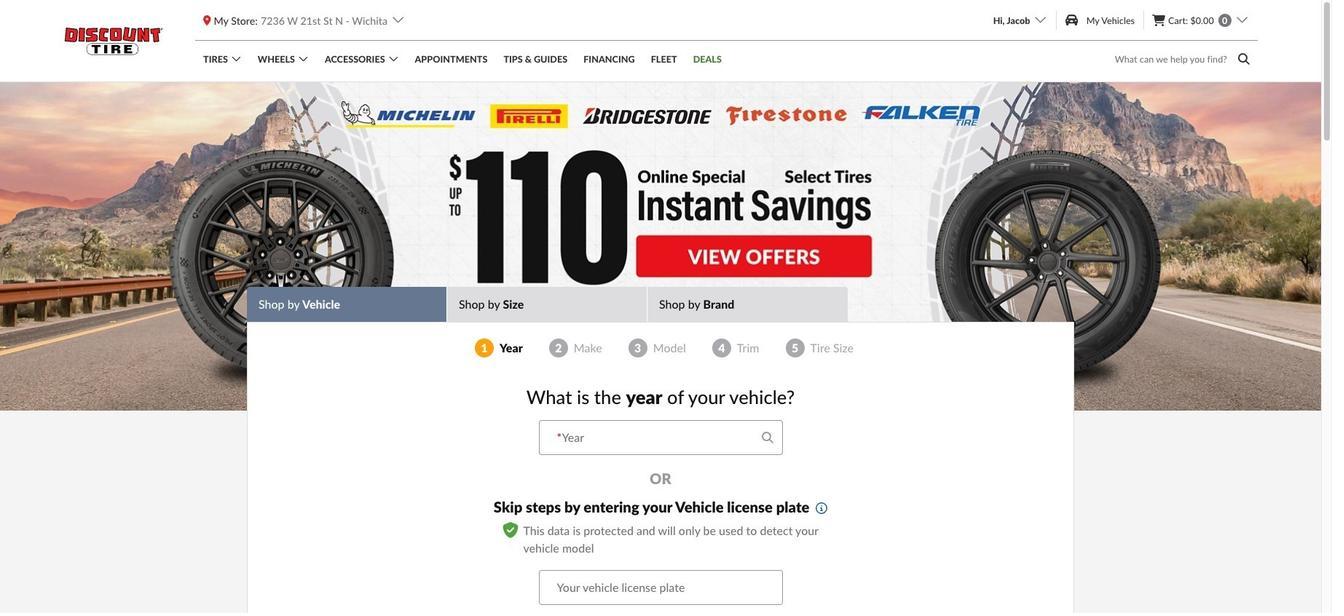 Task type: locate. For each thing, give the bounding box(es) containing it.
magnifying glass image
[[1239, 53, 1251, 65]]

None text field
[[540, 571, 782, 605]]

join/sign in image
[[1034, 12, 1048, 28]]

tab list
[[247, 287, 1075, 322]]

tooltip image
[[816, 503, 828, 514]]

angle down image
[[391, 12, 405, 28]]

has 0 items element
[[1219, 13, 1232, 27]]



Task type: describe. For each thing, give the bounding box(es) containing it.
location dot image
[[203, 15, 211, 25]]

my vehicles image
[[1066, 14, 1078, 26]]

cart shopping image
[[1153, 14, 1166, 26]]

angle down image
[[1236, 12, 1250, 28]]

shield check image
[[502, 523, 519, 539]]

discount tire home image
[[63, 25, 164, 56]]

magnifying glass image
[[762, 432, 774, 444]]



Task type: vqa. For each thing, say whether or not it's contained in the screenshot.
"password field"
no



